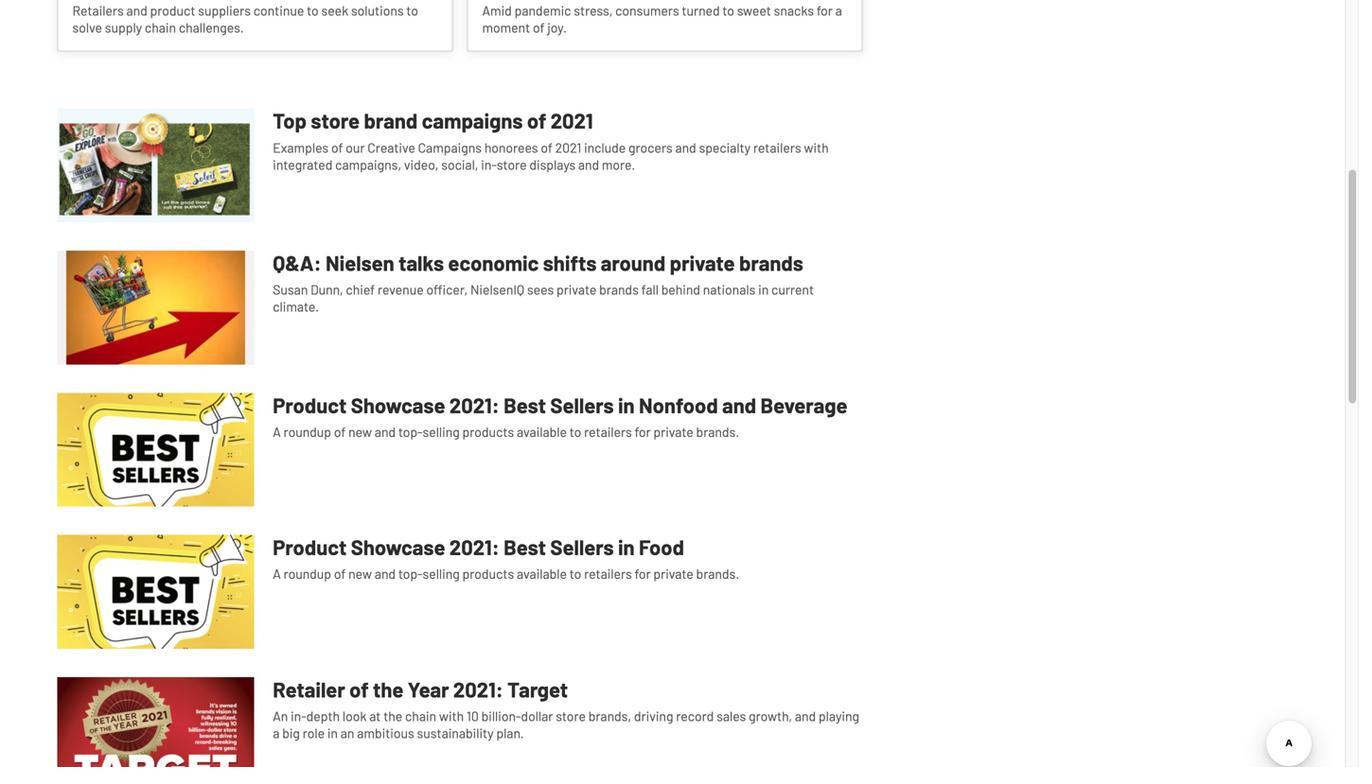 Task type: locate. For each thing, give the bounding box(es) containing it.
sellers inside product showcase 2021: best sellers in food a roundup of new and top-selling products available to retailers for private brands.
[[550, 535, 614, 560]]

top
[[273, 108, 307, 133]]

1 vertical spatial a
[[273, 566, 281, 582]]

sweet
[[737, 3, 771, 19]]

for right the snacks
[[817, 3, 833, 19]]

chain inside retailer of the year 2021: target an in-depth look at the chain with 10 billion-dollar store brands, driving record sales growth, and playing a big role in an ambitious sustainability plan.
[[405, 708, 436, 724]]

honorees
[[484, 139, 538, 156]]

0 horizontal spatial store
[[311, 108, 360, 133]]

include
[[584, 139, 626, 156]]

0 vertical spatial 2021 best sellers image
[[57, 393, 254, 507]]

1 product from the top
[[273, 393, 347, 418]]

1 vertical spatial in-
[[291, 708, 306, 724]]

1 vertical spatial product
[[273, 535, 347, 560]]

2 product from the top
[[273, 535, 347, 560]]

product for product showcase 2021: best sellers in food
[[273, 535, 347, 560]]

retailer
[[273, 677, 345, 702]]

an
[[273, 708, 288, 724]]

1 vertical spatial sellers
[[550, 535, 614, 560]]

0 vertical spatial products
[[462, 424, 514, 440]]

for down the food on the bottom of page
[[635, 566, 651, 582]]

products inside 'product showcase 2021: best sellers in nonfood and beverage a roundup of new and top-selling products available to retailers for private brands.'
[[462, 424, 514, 440]]

for inside amid pandemic stress, consumers turned to sweet snacks for a moment of joy.
[[817, 3, 833, 19]]

1 selling from the top
[[423, 424, 460, 440]]

1 vertical spatial products
[[462, 566, 514, 582]]

a left big
[[273, 725, 280, 742]]

sales
[[717, 708, 746, 724]]

displays
[[529, 156, 576, 173]]

billion-
[[481, 708, 521, 724]]

susan
[[273, 282, 308, 298]]

1 vertical spatial 2021 best sellers image
[[57, 535, 254, 649]]

products
[[462, 424, 514, 440], [462, 566, 514, 582]]

solve
[[72, 20, 102, 36]]

store up our
[[311, 108, 360, 133]]

1 sellers from the top
[[550, 393, 614, 418]]

role
[[303, 725, 325, 742]]

1 vertical spatial chain
[[405, 708, 436, 724]]

continue
[[253, 3, 304, 19]]

1 vertical spatial with
[[439, 708, 464, 724]]

selling inside product showcase 2021: best sellers in food a roundup of new and top-selling products available to retailers for private brands.
[[423, 566, 460, 582]]

0 vertical spatial product
[[273, 393, 347, 418]]

0 vertical spatial sellers
[[550, 393, 614, 418]]

brand
[[364, 108, 418, 133]]

0 vertical spatial new
[[348, 424, 372, 440]]

stress,
[[574, 3, 613, 19]]

store down 'honorees'
[[497, 156, 527, 173]]

a
[[836, 3, 842, 19], [273, 725, 280, 742]]

1 vertical spatial the
[[384, 708, 402, 724]]

store inside retailer of the year 2021: target an in-depth look at the chain with 10 billion-dollar store brands, driving record sales growth, and playing a big role in an ambitious sustainability plan.
[[556, 708, 586, 724]]

2 products from the top
[[462, 566, 514, 582]]

products inside product showcase 2021: best sellers in food a roundup of new and top-selling products available to retailers for private brands.
[[462, 566, 514, 582]]

0 horizontal spatial in-
[[291, 708, 306, 724]]

0 vertical spatial in-
[[481, 156, 497, 173]]

0 vertical spatial roundup
[[284, 424, 331, 440]]

1 top- from the top
[[398, 424, 423, 440]]

nationals
[[703, 282, 756, 298]]

private down the food on the bottom of page
[[654, 566, 694, 582]]

2 best from the top
[[504, 535, 546, 560]]

1 showcase from the top
[[351, 393, 445, 418]]

sellers
[[550, 393, 614, 418], [550, 535, 614, 560]]

and
[[126, 3, 147, 19], [675, 139, 696, 156], [578, 156, 599, 173], [722, 393, 756, 418], [375, 424, 396, 440], [375, 566, 396, 582], [795, 708, 816, 724]]

0 vertical spatial store
[[311, 108, 360, 133]]

the right at
[[384, 708, 402, 724]]

and inside product showcase 2021: best sellers in food a roundup of new and top-selling products available to retailers for private brands.
[[375, 566, 396, 582]]

in- right an
[[291, 708, 306, 724]]

1 horizontal spatial a
[[836, 3, 842, 19]]

nonfood
[[639, 393, 718, 418]]

with up sustainability
[[439, 708, 464, 724]]

for down 'nonfood'
[[635, 424, 651, 440]]

video,
[[404, 156, 439, 173]]

for inside product showcase 2021: best sellers in food a roundup of new and top-selling products available to retailers for private brands.
[[635, 566, 651, 582]]

our
[[346, 139, 365, 156]]

in inside retailer of the year 2021: target an in-depth look at the chain with 10 billion-dollar store brands, driving record sales growth, and playing a big role in an ambitious sustainability plan.
[[327, 725, 338, 742]]

2021 best sellers image for product showcase 2021: best sellers in food
[[57, 535, 254, 649]]

the
[[373, 677, 404, 702], [384, 708, 402, 724]]

record
[[676, 708, 714, 724]]

available
[[517, 424, 567, 440], [517, 566, 567, 582]]

in inside product showcase 2021: best sellers in food a roundup of new and top-selling products available to retailers for private brands.
[[618, 535, 635, 560]]

top- inside 'product showcase 2021: best sellers in nonfood and beverage a roundup of new and top-selling products available to retailers for private brands.'
[[398, 424, 423, 440]]

best inside product showcase 2021: best sellers in food a roundup of new and top-selling products available to retailers for private brands.
[[504, 535, 546, 560]]

1 horizontal spatial brands
[[739, 250, 803, 275]]

2021:
[[450, 393, 500, 418], [450, 535, 500, 560], [453, 677, 503, 702]]

showcase inside 'product showcase 2021: best sellers in nonfood and beverage a roundup of new and top-selling products available to retailers for private brands.'
[[351, 393, 445, 418]]

for
[[817, 3, 833, 19], [635, 424, 651, 440], [635, 566, 651, 582]]

0 vertical spatial selling
[[423, 424, 460, 440]]

1 vertical spatial available
[[517, 566, 567, 582]]

moment
[[482, 20, 530, 36]]

suppliers
[[198, 3, 251, 19]]

chief
[[346, 282, 375, 298]]

2 a from the top
[[273, 566, 281, 582]]

showcase for product showcase 2021: best sellers in food
[[351, 535, 445, 560]]

0 vertical spatial best
[[504, 393, 546, 418]]

1 available from the top
[[517, 424, 567, 440]]

1 vertical spatial best
[[504, 535, 546, 560]]

retailers inside product showcase 2021: best sellers in food a roundup of new and top-selling products available to retailers for private brands.
[[584, 566, 632, 582]]

1 vertical spatial store
[[497, 156, 527, 173]]

selling
[[423, 424, 460, 440], [423, 566, 460, 582]]

brands up current
[[739, 250, 803, 275]]

2021 up the displays
[[555, 139, 581, 156]]

selling inside 'product showcase 2021: best sellers in nonfood and beverage a roundup of new and top-selling products available to retailers for private brands.'
[[423, 424, 460, 440]]

product showcase 2021: best sellers in nonfood and beverage link
[[273, 393, 848, 424]]

available inside 'product showcase 2021: best sellers in nonfood and beverage a roundup of new and top-selling products available to retailers for private brands.'
[[517, 424, 567, 440]]

snacks
[[774, 3, 814, 19]]

0 vertical spatial top-
[[398, 424, 423, 440]]

2021: inside product showcase 2021: best sellers in food a roundup of new and top-selling products available to retailers for private brands.
[[450, 535, 500, 560]]

pandemic
[[515, 3, 571, 19]]

1 vertical spatial showcase
[[351, 535, 445, 560]]

integrated
[[273, 156, 333, 173]]

2021
[[551, 108, 593, 133], [555, 139, 581, 156]]

10
[[467, 708, 479, 724]]

0 vertical spatial brands.
[[696, 424, 739, 440]]

fall
[[641, 282, 659, 298]]

around
[[601, 250, 666, 275]]

2 roundup from the top
[[284, 566, 331, 582]]

0 horizontal spatial with
[[439, 708, 464, 724]]

in left the food on the bottom of page
[[618, 535, 635, 560]]

private down shifts
[[557, 282, 597, 298]]

of inside product showcase 2021: best sellers in food a roundup of new and top-selling products available to retailers for private brands.
[[334, 566, 346, 582]]

revenue
[[378, 282, 424, 298]]

ambitious
[[357, 725, 414, 742]]

available inside product showcase 2021: best sellers in food a roundup of new and top-selling products available to retailers for private brands.
[[517, 566, 567, 582]]

in left 'nonfood'
[[618, 393, 635, 418]]

new
[[348, 424, 372, 440], [348, 566, 372, 582]]

1 vertical spatial a
[[273, 725, 280, 742]]

in left an
[[327, 725, 338, 742]]

a
[[273, 424, 281, 440], [273, 566, 281, 582]]

2 top- from the top
[[398, 566, 423, 582]]

dunn,
[[311, 282, 343, 298]]

0 vertical spatial chain
[[145, 20, 176, 36]]

product inside 'product showcase 2021: best sellers in nonfood and beverage a roundup of new and top-selling products available to retailers for private brands.'
[[273, 393, 347, 418]]

2021 up include at top left
[[551, 108, 593, 133]]

2021: inside retailer of the year 2021: target an in-depth look at the chain with 10 billion-dollar store brands, driving record sales growth, and playing a big role in an ambitious sustainability plan.
[[453, 677, 503, 702]]

2 2021 best sellers image from the top
[[57, 535, 254, 649]]

more.
[[602, 156, 635, 173]]

2 vertical spatial 2021:
[[453, 677, 503, 702]]

new inside product showcase 2021: best sellers in food a roundup of new and top-selling products available to retailers for private brands.
[[348, 566, 372, 582]]

1 horizontal spatial with
[[804, 139, 829, 156]]

0 vertical spatial retailers
[[753, 139, 801, 156]]

1 vertical spatial new
[[348, 566, 372, 582]]

sellers inside 'product showcase 2021: best sellers in nonfood and beverage a roundup of new and top-selling products available to retailers for private brands.'
[[550, 393, 614, 418]]

to inside product showcase 2021: best sellers in food a roundup of new and top-selling products available to retailers for private brands.
[[570, 566, 581, 582]]

1 vertical spatial 2021:
[[450, 535, 500, 560]]

1 new from the top
[[348, 424, 372, 440]]

1 horizontal spatial in-
[[481, 156, 497, 173]]

the up at
[[373, 677, 404, 702]]

campaigns,
[[335, 156, 401, 173]]

1 roundup from the top
[[284, 424, 331, 440]]

showcase inside product showcase 2021: best sellers in food a roundup of new and top-selling products available to retailers for private brands.
[[351, 535, 445, 560]]

2021 best sellers image
[[57, 393, 254, 507], [57, 535, 254, 649]]

2021: inside 'product showcase 2021: best sellers in nonfood and beverage a roundup of new and top-selling products available to retailers for private brands.'
[[450, 393, 500, 418]]

in- down 'honorees'
[[481, 156, 497, 173]]

store right dollar
[[556, 708, 586, 724]]

brands.
[[696, 424, 739, 440], [696, 566, 739, 582]]

2 new from the top
[[348, 566, 372, 582]]

best for food
[[504, 535, 546, 560]]

to
[[307, 3, 319, 19], [406, 3, 418, 19], [723, 3, 734, 19], [570, 424, 581, 440], [570, 566, 581, 582]]

2 available from the top
[[517, 566, 567, 582]]

0 vertical spatial with
[[804, 139, 829, 156]]

of
[[533, 20, 545, 36], [527, 108, 546, 133], [331, 139, 343, 156], [541, 139, 553, 156], [334, 424, 346, 440], [334, 566, 346, 582], [349, 677, 369, 702]]

1 best from the top
[[504, 393, 546, 418]]

1 horizontal spatial store
[[497, 156, 527, 173]]

0 horizontal spatial chain
[[145, 20, 176, 36]]

roundup
[[284, 424, 331, 440], [284, 566, 331, 582]]

1 vertical spatial brands
[[599, 282, 639, 298]]

chain down the year
[[405, 708, 436, 724]]

brands down around
[[599, 282, 639, 298]]

1 vertical spatial brands.
[[696, 566, 739, 582]]

0 vertical spatial 2021:
[[450, 393, 500, 418]]

1 horizontal spatial chain
[[405, 708, 436, 724]]

0 vertical spatial showcase
[[351, 393, 445, 418]]

climate.
[[273, 299, 319, 315]]

0 vertical spatial a
[[836, 3, 842, 19]]

1 2021 best sellers image from the top
[[57, 393, 254, 507]]

brands,
[[588, 708, 631, 724]]

1 vertical spatial selling
[[423, 566, 460, 582]]

in left current
[[758, 282, 769, 298]]

product inside product showcase 2021: best sellers in food a roundup of new and top-selling products available to retailers for private brands.
[[273, 535, 347, 560]]

a inside 'product showcase 2021: best sellers in nonfood and beverage a roundup of new and top-selling products available to retailers for private brands.'
[[273, 424, 281, 440]]

to inside 'product showcase 2021: best sellers in nonfood and beverage a roundup of new and top-selling products available to retailers for private brands.'
[[570, 424, 581, 440]]

with inside top store brand campaigns of 2021 examples of our creative campaigns honorees of 2021 include grocers and specialty retailers with integrated campaigns, video, social, in-store displays and more.
[[804, 139, 829, 156]]

1 vertical spatial top-
[[398, 566, 423, 582]]

a right the snacks
[[836, 3, 842, 19]]

1 vertical spatial roundup
[[284, 566, 331, 582]]

1 a from the top
[[273, 424, 281, 440]]

private down 'nonfood'
[[654, 424, 694, 440]]

showcase for product showcase 2021: best sellers in nonfood and beverage
[[351, 393, 445, 418]]

q&a:
[[273, 250, 321, 275]]

store
[[311, 108, 360, 133], [497, 156, 527, 173], [556, 708, 586, 724]]

chain
[[145, 20, 176, 36], [405, 708, 436, 724]]

2 vertical spatial store
[[556, 708, 586, 724]]

creative
[[368, 139, 415, 156]]

current
[[772, 282, 814, 298]]

top- inside product showcase 2021: best sellers in food a roundup of new and top-selling products available to retailers for private brands.
[[398, 566, 423, 582]]

0 vertical spatial brands
[[739, 250, 803, 275]]

0 vertical spatial for
[[817, 3, 833, 19]]

chain down the product at the top of page
[[145, 20, 176, 36]]

solutions
[[351, 3, 404, 19]]

best
[[504, 393, 546, 418], [504, 535, 546, 560]]

brands
[[739, 250, 803, 275], [599, 282, 639, 298]]

best inside 'product showcase 2021: best sellers in nonfood and beverage a roundup of new and top-selling products available to retailers for private brands.'
[[504, 393, 546, 418]]

in-
[[481, 156, 497, 173], [291, 708, 306, 724]]

with inside retailer of the year 2021: target an in-depth look at the chain with 10 billion-dollar store brands, driving record sales growth, and playing a big role in an ambitious sustainability plan.
[[439, 708, 464, 724]]

0 horizontal spatial a
[[273, 725, 280, 742]]

2 selling from the top
[[423, 566, 460, 582]]

2 sellers from the top
[[550, 535, 614, 560]]

2 vertical spatial retailers
[[584, 566, 632, 582]]

retailers
[[72, 3, 124, 19]]

0 horizontal spatial brands
[[599, 282, 639, 298]]

1 products from the top
[[462, 424, 514, 440]]

dollar
[[521, 708, 553, 724]]

q&a: nielsen talks economic shifts around private brands link
[[273, 250, 803, 282]]

top store brand campaigns of 2021 examples of our creative campaigns honorees of 2021 include grocers and specialty retailers with integrated campaigns, video, social, in-store displays and more.
[[273, 108, 829, 173]]

2 horizontal spatial store
[[556, 708, 586, 724]]

retailers
[[753, 139, 801, 156], [584, 424, 632, 440], [584, 566, 632, 582]]

1 vertical spatial retailers
[[584, 424, 632, 440]]

1 vertical spatial for
[[635, 424, 651, 440]]

product
[[150, 3, 195, 19]]

with right specialty
[[804, 139, 829, 156]]

joy.
[[547, 20, 567, 36]]

1 brands. from the top
[[696, 424, 739, 440]]

2 vertical spatial for
[[635, 566, 651, 582]]

0 vertical spatial available
[[517, 424, 567, 440]]

2 showcase from the top
[[351, 535, 445, 560]]

0 vertical spatial a
[[273, 424, 281, 440]]

2 brands. from the top
[[696, 566, 739, 582]]



Task type: describe. For each thing, give the bounding box(es) containing it.
look
[[343, 708, 367, 724]]

of inside retailer of the year 2021: target an in-depth look at the chain with 10 billion-dollar store brands, driving record sales growth, and playing a big role in an ambitious sustainability plan.
[[349, 677, 369, 702]]

in inside q&a: nielsen talks economic shifts around private brands susan dunn, chief revenue officer, nielseniq sees private brands fall behind nationals in current climate.
[[758, 282, 769, 298]]

consumers
[[615, 3, 679, 19]]

challenges.
[[179, 20, 244, 36]]

and inside retailers and product suppliers continue to seek solutions to solve supply chain challenges.
[[126, 3, 147, 19]]

images of web ads from a retailer image
[[57, 109, 254, 222]]

depth
[[306, 708, 340, 724]]

in- inside top store brand campaigns of 2021 examples of our creative campaigns honorees of 2021 include grocers and specialty retailers with integrated campaigns, video, social, in-store displays and more.
[[481, 156, 497, 173]]

shifts
[[543, 250, 597, 275]]

brands. inside product showcase 2021: best sellers in food a roundup of new and top-selling products available to retailers for private brands.
[[696, 566, 739, 582]]

talks
[[399, 250, 444, 275]]

retailer of the year 2021: target an in-depth look at the chain with 10 billion-dollar store brands, driving record sales growth, and playing a big role in an ambitious sustainability plan.
[[273, 677, 860, 742]]

best for nonfood
[[504, 393, 546, 418]]

seek
[[321, 3, 348, 19]]

0 vertical spatial the
[[373, 677, 404, 702]]

beverage
[[761, 393, 848, 418]]

specialty
[[699, 139, 751, 156]]

2021: for nonfood
[[450, 393, 500, 418]]

big
[[282, 725, 300, 742]]

nielseniq
[[470, 282, 525, 298]]

2021 best sellers image for product showcase 2021: best sellers in nonfood and beverage
[[57, 393, 254, 507]]

driving
[[634, 708, 673, 724]]

an
[[341, 725, 354, 742]]

at
[[369, 708, 381, 724]]

year
[[408, 677, 449, 702]]

product showcase 2021: best sellers in food link
[[273, 535, 684, 566]]

officer,
[[426, 282, 468, 298]]

supply
[[105, 20, 142, 36]]

retailers and product suppliers continue to seek solutions to solve supply chain challenges.
[[72, 3, 418, 36]]

private inside product showcase 2021: best sellers in food a roundup of new and top-selling products available to retailers for private brands.
[[654, 566, 694, 582]]

playing
[[819, 708, 860, 724]]

food
[[639, 535, 684, 560]]

top store brand campaigns of 2021 link
[[273, 108, 593, 139]]

turned
[[682, 3, 720, 19]]

social,
[[441, 156, 479, 173]]

and inside retailer of the year 2021: target an in-depth look at the chain with 10 billion-dollar store brands, driving record sales growth, and playing a big role in an ambitious sustainability plan.
[[795, 708, 816, 724]]

roundup inside product showcase 2021: best sellers in food a roundup of new and top-selling products available to retailers for private brands.
[[284, 566, 331, 582]]

2021: for food
[[450, 535, 500, 560]]

new inside 'product showcase 2021: best sellers in nonfood and beverage a roundup of new and top-selling products available to retailers for private brands.'
[[348, 424, 372, 440]]

sustainability
[[417, 725, 494, 742]]

growth,
[[749, 708, 792, 724]]

a grocery cart graphic image
[[57, 251, 254, 365]]

examples
[[273, 139, 329, 156]]

of inside amid pandemic stress, consumers turned to sweet snacks for a moment of joy.
[[533, 20, 545, 36]]

private inside 'product showcase 2021: best sellers in nonfood and beverage a roundup of new and top-selling products available to retailers for private brands.'
[[654, 424, 694, 440]]

sellers for nonfood
[[550, 393, 614, 418]]

1 vertical spatial 2021
[[555, 139, 581, 156]]

a inside product showcase 2021: best sellers in food a roundup of new and top-selling products available to retailers for private brands.
[[273, 566, 281, 582]]

brands. inside 'product showcase 2021: best sellers in nonfood and beverage a roundup of new and top-selling products available to retailers for private brands.'
[[696, 424, 739, 440]]

target
[[508, 677, 568, 702]]

grocers
[[629, 139, 673, 156]]

campaigns
[[422, 108, 523, 133]]

for inside 'product showcase 2021: best sellers in nonfood and beverage a roundup of new and top-selling products available to retailers for private brands.'
[[635, 424, 651, 440]]

chain inside retailers and product suppliers continue to seek solutions to solve supply chain challenges.
[[145, 20, 176, 36]]

plan.
[[496, 725, 524, 742]]

of inside 'product showcase 2021: best sellers in nonfood and beverage a roundup of new and top-selling products available to retailers for private brands.'
[[334, 424, 346, 440]]

to inside amid pandemic stress, consumers turned to sweet snacks for a moment of joy.
[[723, 3, 734, 19]]

roundup inside 'product showcase 2021: best sellers in nonfood and beverage a roundup of new and top-selling products available to retailers for private brands.'
[[284, 424, 331, 440]]

q&a: nielsen talks economic shifts around private brands susan dunn, chief revenue officer, nielseniq sees private brands fall behind nationals in current climate.
[[273, 250, 814, 315]]

product for product showcase 2021: best sellers in nonfood and beverage
[[273, 393, 347, 418]]

retailers inside 'product showcase 2021: best sellers in nonfood and beverage a roundup of new and top-selling products available to retailers for private brands.'
[[584, 424, 632, 440]]

0 vertical spatial 2021
[[551, 108, 593, 133]]

product showcase 2021: best sellers in nonfood and beverage a roundup of new and top-selling products available to retailers for private brands.
[[273, 393, 848, 440]]

in- inside retailer of the year 2021: target an in-depth look at the chain with 10 billion-dollar store brands, driving record sales growth, and playing a big role in an ambitious sustainability plan.
[[291, 708, 306, 724]]

sees
[[527, 282, 554, 298]]

sellers for food
[[550, 535, 614, 560]]

amid
[[482, 3, 512, 19]]

in inside 'product showcase 2021: best sellers in nonfood and beverage a roundup of new and top-selling products available to retailers for private brands.'
[[618, 393, 635, 418]]

product showcase 2021: best sellers in food a roundup of new and top-selling products available to retailers for private brands.
[[273, 535, 739, 582]]

campaigns
[[418, 139, 482, 156]]

logo image
[[57, 678, 254, 768]]

behind
[[661, 282, 700, 298]]

retailers inside top store brand campaigns of 2021 examples of our creative campaigns honorees of 2021 include grocers and specialty retailers with integrated campaigns, video, social, in-store displays and more.
[[753, 139, 801, 156]]

amid pandemic stress, consumers turned to sweet snacks for a moment of joy.
[[482, 3, 842, 36]]

retailer of the year 2021: target link
[[273, 677, 568, 708]]

nielsen
[[326, 250, 394, 275]]

private up behind
[[670, 250, 735, 275]]

economic
[[448, 250, 539, 275]]

a inside amid pandemic stress, consumers turned to sweet snacks for a moment of joy.
[[836, 3, 842, 19]]

a inside retailer of the year 2021: target an in-depth look at the chain with 10 billion-dollar store brands, driving record sales growth, and playing a big role in an ambitious sustainability plan.
[[273, 725, 280, 742]]



Task type: vqa. For each thing, say whether or not it's contained in the screenshot.
Hilton
no



